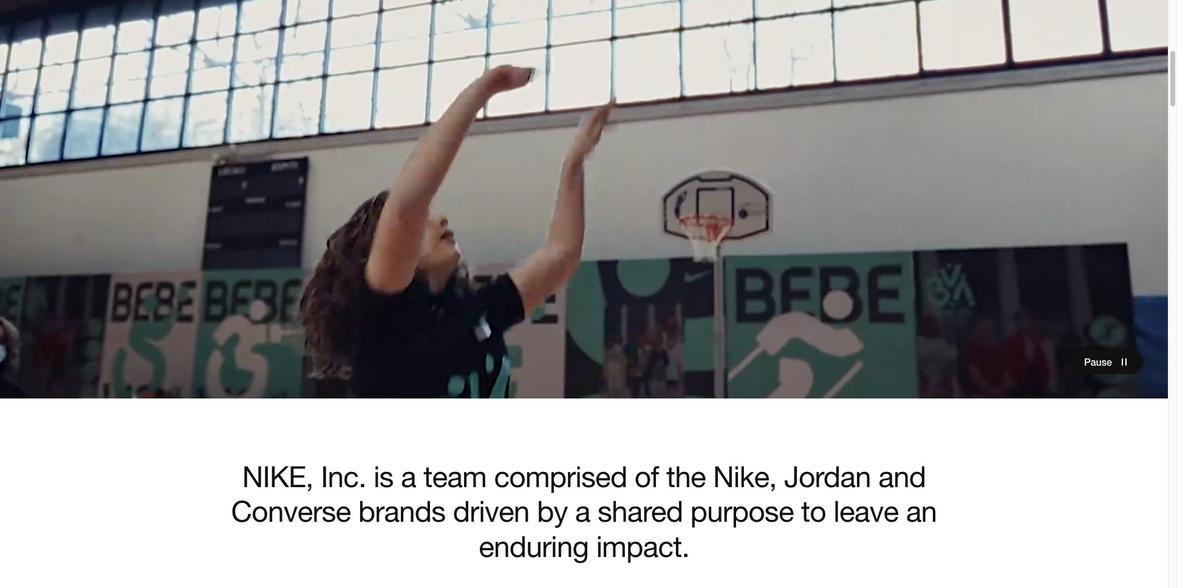 Task type: describe. For each thing, give the bounding box(es) containing it.
and
[[878, 459, 926, 493]]

impact.
[[596, 529, 689, 563]]

inc.
[[321, 459, 366, 493]]

0 horizontal spatial a
[[401, 459, 416, 493]]

comprised
[[494, 459, 627, 493]]

leave
[[834, 494, 899, 528]]

driven
[[453, 494, 529, 528]]

nike,
[[242, 459, 313, 493]]

an
[[906, 494, 937, 528]]

team
[[424, 459, 487, 493]]

jordan
[[784, 459, 871, 493]]

purpose
[[690, 494, 794, 528]]

enduring
[[479, 529, 589, 563]]

converse
[[231, 494, 351, 528]]

by
[[537, 494, 568, 528]]

brands
[[358, 494, 446, 528]]

the
[[666, 459, 706, 493]]



Task type: vqa. For each thing, say whether or not it's contained in the screenshot.
the 200438
no



Task type: locate. For each thing, give the bounding box(es) containing it.
nike,
[[713, 459, 777, 493]]

0 vertical spatial a
[[401, 459, 416, 493]]

1 vertical spatial a
[[575, 494, 590, 528]]

1 horizontal spatial a
[[575, 494, 590, 528]]

pause button
[[1070, 350, 1144, 374]]

to
[[801, 494, 826, 528]]

shared
[[598, 494, 683, 528]]

pause
[[1084, 356, 1112, 367]]

a right by
[[575, 494, 590, 528]]

is
[[374, 459, 393, 493]]

a right "is"
[[401, 459, 416, 493]]

nike, inc. is a team comprised of the nike, jordan and converse brands driven by a shared purpose to leave an enduring impact.
[[231, 459, 937, 563]]

of
[[635, 459, 659, 493]]

a
[[401, 459, 416, 493], [575, 494, 590, 528]]



